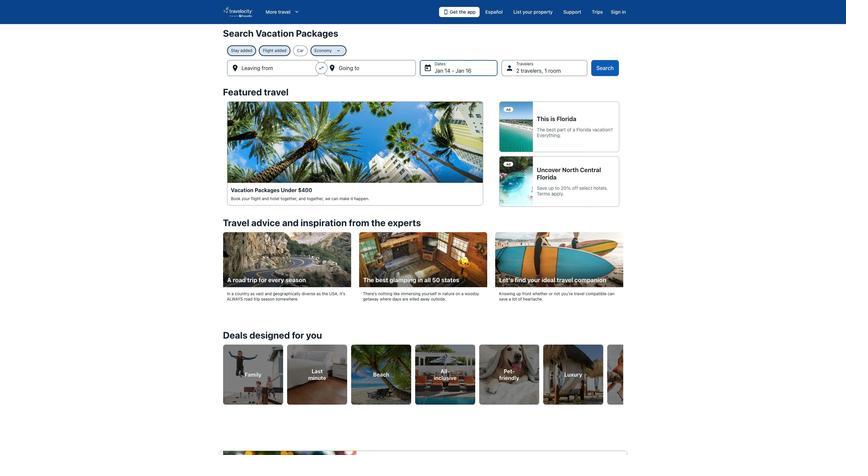 Task type: locate. For each thing, give the bounding box(es) containing it.
travel advice and inspiration from the experts region
[[219, 214, 627, 314]]

swap origin and destination values image
[[319, 65, 325, 71]]

previous image
[[219, 368, 227, 376]]

main content
[[0, 24, 846, 455]]



Task type: describe. For each thing, give the bounding box(es) containing it.
featured travel region
[[219, 83, 627, 214]]

travelocity logo image
[[223, 7, 252, 17]]

download the app button image
[[443, 9, 449, 15]]

next image
[[619, 368, 627, 376]]



Task type: vqa. For each thing, say whether or not it's contained in the screenshot.
Room image
no



